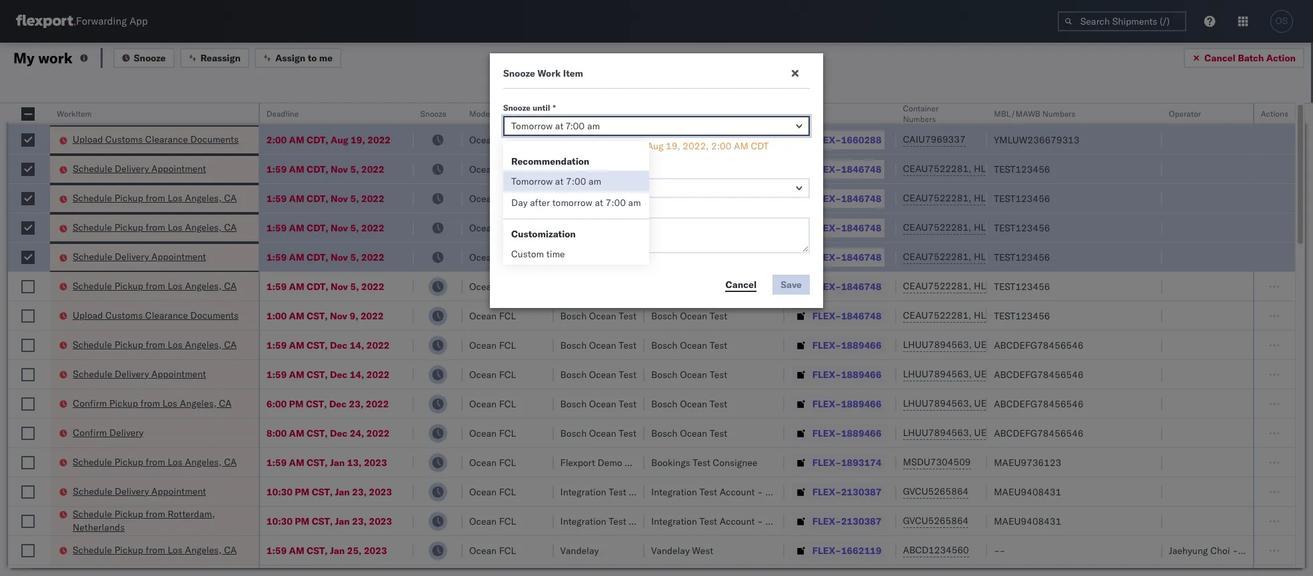 Task type: locate. For each thing, give the bounding box(es) containing it.
1 upload from the top
[[73, 133, 103, 145]]

caiu7969337
[[903, 133, 966, 145]]

los for 6th schedule pickup from los angeles, ca button from the bottom of the page
[[168, 192, 183, 204]]

mbl/mawb numbers
[[994, 109, 1076, 119]]

pm down 1:59 am cst, jan 13, 2023
[[295, 486, 309, 498]]

bosch ocean test
[[560, 163, 637, 175], [651, 163, 728, 175], [560, 192, 637, 204], [651, 192, 728, 204], [560, 222, 637, 234], [651, 222, 728, 234], [560, 251, 637, 263], [651, 251, 728, 263], [651, 280, 728, 292], [560, 310, 637, 322], [651, 310, 728, 322], [560, 339, 637, 351], [651, 339, 728, 351], [560, 368, 637, 380], [651, 368, 728, 380], [560, 398, 637, 410], [651, 398, 728, 410], [560, 427, 637, 439], [651, 427, 728, 439]]

12 fcl from the top
[[499, 456, 516, 468]]

integration test account - karl lagerfeld down bookings test consignee
[[651, 486, 825, 498]]

1 customs from the top
[[105, 133, 143, 145]]

1:59 am cdt, nov 5, 2022 for 6th schedule pickup from los angeles, ca button from the bottom of the page
[[267, 192, 384, 204]]

cancel button
[[718, 275, 765, 295]]

1 vertical spatial lagerfeld
[[785, 515, 825, 527]]

batch
[[1238, 52, 1264, 64]]

2:00
[[267, 134, 287, 146], [711, 140, 732, 152]]

nov for 6th schedule pickup from los angeles, ca button from the bottom of the page
[[331, 192, 348, 204]]

snooze left until
[[503, 103, 531, 113]]

1 schedule from the top
[[73, 163, 112, 175]]

hlxu6269489, for 2nd schedule pickup from los angeles, ca button
[[974, 221, 1042, 233]]

0 vertical spatial flex-2130387
[[813, 486, 882, 498]]

schedule pickup from los angeles, ca button
[[73, 191, 237, 206], [73, 221, 237, 235], [73, 279, 237, 294], [73, 338, 237, 352], [73, 455, 237, 470], [73, 543, 237, 558]]

documents for 1:00 am cst, nov 9, 2022
[[190, 309, 239, 321]]

1889466
[[841, 339, 882, 351], [841, 368, 882, 380], [841, 398, 882, 410], [841, 427, 882, 439]]

cst,
[[307, 310, 328, 322], [307, 339, 328, 351], [307, 368, 328, 380], [306, 398, 327, 410], [307, 427, 328, 439], [307, 456, 328, 468], [312, 486, 333, 498], [312, 515, 333, 527], [307, 544, 328, 556]]

3 lhuu7894563, uetu5238478 from the top
[[903, 397, 1039, 409]]

appointment for flex-1889466
[[151, 368, 206, 380]]

1:59 am cst, dec 14, 2022
[[267, 339, 390, 351], [267, 368, 390, 380]]

2130387 down 1893174
[[841, 486, 882, 498]]

0 horizontal spatial 19,
[[351, 134, 365, 146]]

numbers up ymluw236679313
[[1043, 109, 1076, 119]]

0 vertical spatial confirm
[[73, 397, 107, 409]]

assign to me button
[[255, 48, 341, 68]]

1 vertical spatial gvcu5265864
[[903, 515, 969, 527]]

aug right of
[[647, 140, 664, 152]]

schedule delivery appointment for flex-2130387
[[73, 485, 206, 497]]

2 14, from the top
[[350, 368, 364, 380]]

name
[[584, 109, 605, 119]]

integration test account - karl lagerfeld up west
[[651, 515, 825, 527]]

angeles, for 2nd schedule pickup from los angeles, ca button's schedule pickup from los angeles, ca link
[[185, 221, 222, 233]]

1662119
[[841, 544, 882, 556]]

numbers for mbl/mawb numbers
[[1043, 109, 1076, 119]]

jan left 13,
[[330, 456, 345, 468]]

schedule
[[73, 163, 112, 175], [73, 192, 112, 204], [73, 221, 112, 233], [73, 251, 112, 263], [73, 280, 112, 292], [73, 338, 112, 350], [73, 368, 112, 380], [73, 456, 112, 468], [73, 485, 112, 497], [73, 508, 112, 520], [73, 544, 112, 556]]

2023 right 13,
[[364, 456, 387, 468]]

after inside list box
[[530, 197, 550, 209]]

cdt, for 2nd schedule pickup from los angeles, ca button
[[307, 222, 328, 234]]

nov for 1:00 am cst, nov 9, 2022 upload customs clearance documents button
[[330, 310, 347, 322]]

1 schedule delivery appointment from the top
[[73, 163, 206, 175]]

demo for bookings
[[598, 456, 622, 468]]

3 ceau7522281, from the top
[[903, 221, 972, 233]]

1 vertical spatial --
[[994, 544, 1006, 556]]

2023 right "25,"
[[364, 544, 387, 556]]

los inside button
[[162, 397, 177, 409]]

5 test123456 from the top
[[994, 280, 1050, 292]]

1 horizontal spatial cancel
[[1205, 52, 1236, 64]]

upload customs clearance documents
[[73, 133, 239, 145], [73, 309, 239, 321]]

lhuu7894563, uetu5238478 for confirm pickup from los angeles, ca
[[903, 397, 1039, 409]]

cst, down 8:00 am cst, dec 24, 2022
[[307, 456, 328, 468]]

flex-1893174 button
[[791, 453, 884, 472], [791, 453, 884, 472]]

0 vertical spatial upload customs clearance documents link
[[73, 133, 239, 146]]

test123456 for 2nd schedule pickup from los angeles, ca button
[[994, 222, 1050, 234]]

5, for 6th schedule pickup from los angeles, ca button from the bottom of the page
[[350, 192, 359, 204]]

0 vertical spatial integration test account - karl lagerfeld
[[651, 486, 825, 498]]

0 vertical spatial clearance
[[145, 133, 188, 145]]

resize handle column header
[[34, 103, 50, 576], [243, 103, 259, 576], [398, 103, 414, 576], [447, 103, 463, 576], [538, 103, 554, 576], [629, 103, 645, 576], [769, 103, 785, 576], [881, 103, 897, 576], [971, 103, 987, 576], [1146, 103, 1162, 576], [1237, 103, 1253, 576], [1279, 103, 1295, 576]]

1 vertical spatial 23,
[[352, 486, 367, 498]]

19, down deadline button
[[351, 134, 365, 146]]

1 vertical spatial documents
[[190, 309, 239, 321]]

6 hlxu8034992 from the top
[[1045, 309, 1110, 321]]

clearance
[[145, 133, 188, 145], [145, 309, 188, 321]]

2 1846748 from the top
[[841, 192, 882, 204]]

cancel for cancel batch action
[[1205, 52, 1236, 64]]

1 vertical spatial am
[[628, 197, 641, 209]]

schedule pickup from los angeles, ca link
[[73, 191, 237, 205], [73, 221, 237, 234], [73, 279, 237, 292], [73, 338, 237, 351], [73, 455, 237, 468], [73, 543, 237, 556]]

clearance for 2:00 am cdt, aug 19, 2022
[[145, 133, 188, 145]]

los for third schedule pickup from los angeles, ca button from the bottom
[[168, 338, 183, 350]]

4 1846748 from the top
[[841, 251, 882, 263]]

1 vertical spatial confirm
[[73, 426, 107, 438]]

4 abcdefg78456546 from the top
[[994, 427, 1084, 439]]

integration down 'bookings'
[[651, 486, 697, 498]]

0 vertical spatial upload
[[73, 133, 103, 145]]

0 vertical spatial 7:00
[[566, 175, 586, 187]]

23, down 13,
[[352, 486, 367, 498]]

reassign button
[[180, 48, 249, 68]]

1 horizontal spatial --
[[994, 544, 1006, 556]]

am up max 200 characters text box
[[628, 197, 641, 209]]

snooze
[[134, 52, 166, 64], [503, 67, 535, 79], [503, 103, 531, 113], [420, 109, 447, 119]]

the
[[581, 140, 595, 152]]

after right day
[[530, 197, 550, 209]]

0 vertical spatial karl
[[766, 486, 783, 498]]

5 ceau7522281, hlxu6269489, hlxu8034992 from the top
[[903, 280, 1110, 292]]

1 vertical spatial customs
[[105, 309, 143, 321]]

0 horizontal spatial cancel
[[726, 278, 757, 290]]

at down recommendation
[[555, 175, 564, 187]]

0 vertical spatial cancel
[[1205, 52, 1236, 64]]

1 vertical spatial upload customs clearance documents
[[73, 309, 239, 321]]

6 1846748 from the top
[[841, 310, 882, 322]]

1 resize handle column header from the left
[[34, 103, 50, 576]]

workitem
[[57, 109, 92, 119]]

1 vertical spatial 10:30
[[267, 515, 293, 527]]

numbers inside container numbers
[[903, 114, 936, 124]]

hlxu6269489, for 6th schedule pickup from los angeles, ca button from the bottom of the page
[[974, 192, 1042, 204]]

--
[[651, 134, 663, 146], [994, 544, 1006, 556]]

test
[[619, 163, 637, 175], [710, 163, 728, 175], [619, 192, 637, 204], [710, 192, 728, 204], [619, 222, 637, 234], [710, 222, 728, 234], [619, 251, 637, 263], [710, 251, 728, 263], [710, 280, 728, 292], [619, 310, 637, 322], [710, 310, 728, 322], [619, 339, 637, 351], [710, 339, 728, 351], [619, 368, 637, 380], [710, 368, 728, 380], [619, 398, 637, 410], [710, 398, 728, 410], [619, 427, 637, 439], [710, 427, 728, 439], [693, 456, 710, 468], [700, 486, 717, 498], [700, 515, 717, 527]]

uetu5238478 for confirm pickup from los angeles, ca
[[974, 397, 1039, 409]]

(optional)
[[588, 204, 631, 214]]

10:30 pm cst, jan 23, 2023
[[267, 486, 392, 498], [267, 515, 392, 527]]

0 vertical spatial gvcu5265864
[[903, 485, 969, 497]]

1 horizontal spatial aug
[[647, 140, 664, 152]]

1 10:30 from the top
[[267, 486, 293, 498]]

ceau7522281, for 2nd schedule pickup from los angeles, ca button
[[903, 221, 972, 233]]

23, for schedule delivery appointment
[[352, 486, 367, 498]]

2 test123456 from the top
[[994, 192, 1050, 204]]

5 flex-1846748 from the top
[[813, 280, 882, 292]]

flex-1846748 for 1:00 am cst, nov 9, 2022 upload customs clearance documents button
[[813, 310, 882, 322]]

additional comments (optional)
[[503, 204, 631, 214]]

0 vertical spatial *
[[553, 103, 556, 113]]

cdt, for upload customs clearance documents button associated with 2:00 am cdt, aug 19, 2022
[[307, 134, 328, 146]]

1889466 for confirm pickup from los angeles, ca
[[841, 398, 882, 410]]

schedule delivery appointment for flex-1846748
[[73, 251, 206, 263]]

4 schedule delivery appointment button from the top
[[73, 484, 206, 499]]

aug
[[331, 134, 348, 146], [647, 140, 664, 152]]

work
[[38, 48, 73, 67]]

5 schedule pickup from los angeles, ca from the top
[[73, 456, 237, 468]]

6 test123456 from the top
[[994, 310, 1050, 322]]

Max 200 characters text field
[[503, 217, 810, 253]]

hlxu6269489, for 3rd schedule pickup from los angeles, ca button from the top
[[974, 280, 1042, 292]]

0 vertical spatial 1:59 am cst, dec 14, 2022
[[267, 339, 390, 351]]

abcdefg78456546 for confirm pickup from los angeles, ca
[[994, 398, 1084, 410]]

angeles, for schedule pickup from los angeles, ca link associated with 6th schedule pickup from los angeles, ca button from the bottom of the page
[[185, 192, 222, 204]]

reason
[[503, 165, 531, 175]]

abcdefg78456546
[[994, 339, 1084, 351], [994, 368, 1084, 380], [994, 398, 1084, 410], [994, 427, 1084, 439]]

10:30 pm cst, jan 23, 2023 down 1:59 am cst, jan 13, 2023
[[267, 486, 392, 498]]

0 vertical spatial demo
[[598, 134, 622, 146]]

2 schedule pickup from los angeles, ca link from the top
[[73, 221, 237, 234]]

10 flex- from the top
[[813, 398, 841, 410]]

netherlands
[[73, 521, 125, 533]]

5 hlxu8034992 from the top
[[1045, 280, 1110, 292]]

0 vertical spatial integration
[[651, 486, 697, 498]]

upload customs clearance documents link for 1:00 am cst, nov 9, 2022
[[73, 308, 239, 322]]

tomorrow
[[511, 175, 553, 187]]

flex-1889466 for schedule delivery appointment
[[813, 368, 882, 380]]

1 vertical spatial integration
[[651, 515, 697, 527]]

* up tomorrow
[[534, 165, 537, 175]]

3 hlxu6269489, from the top
[[974, 221, 1042, 233]]

ca for third schedule pickup from los angeles, ca button from the bottom
[[224, 338, 237, 350]]

9 1:59 from the top
[[267, 544, 287, 556]]

0 vertical spatial flexport
[[560, 134, 595, 146]]

6 ceau7522281, from the top
[[903, 309, 972, 321]]

consignee inside button
[[651, 109, 690, 119]]

2 vertical spatial pm
[[295, 515, 309, 527]]

2 vertical spatial 23,
[[352, 515, 367, 527]]

1 upload customs clearance documents from the top
[[73, 133, 239, 145]]

0 vertical spatial 10:30
[[267, 486, 293, 498]]

1846748 for 3rd schedule pickup from los angeles, ca button from the top
[[841, 280, 882, 292]]

12 resize handle column header from the left
[[1279, 103, 1295, 576]]

ceau7522281, for 6th schedule pickup from los angeles, ca button from the bottom of the page
[[903, 192, 972, 204]]

3 hlxu8034992 from the top
[[1045, 221, 1110, 233]]

from for third schedule pickup from los angeles, ca button from the bottom
[[146, 338, 165, 350]]

cdt
[[751, 140, 769, 152]]

5 flex- from the top
[[813, 251, 841, 263]]

snooze inside snooze button
[[134, 52, 166, 64]]

4 flex-1889466 from the top
[[813, 427, 882, 439]]

los for confirm pickup from los angeles, ca button
[[162, 397, 177, 409]]

ca for 6th schedule pickup from los angeles, ca button from the bottom of the page
[[224, 192, 237, 204]]

actions
[[1261, 109, 1289, 119]]

1 horizontal spatial vandelay
[[651, 544, 690, 556]]

1 karl from the top
[[766, 486, 783, 498]]

1 vertical spatial 2130387
[[841, 515, 882, 527]]

0 vertical spatial 14,
[[350, 339, 364, 351]]

0 horizontal spatial vandelay
[[560, 544, 599, 556]]

0 vertical spatial documents
[[190, 133, 239, 145]]

1 vertical spatial account
[[720, 515, 755, 527]]

1846748
[[841, 163, 882, 175], [841, 192, 882, 204], [841, 222, 882, 234], [841, 251, 882, 263], [841, 280, 882, 292], [841, 310, 882, 322]]

1 vertical spatial 14,
[[350, 368, 364, 380]]

10:30 pm cst, jan 23, 2023 up 1:59 am cst, jan 25, 2023
[[267, 515, 392, 527]]

1 vertical spatial maeu9408431
[[994, 515, 1062, 527]]

flex
[[791, 109, 806, 119]]

2130387 up 1662119
[[841, 515, 882, 527]]

day after tomorrow at 7:00 am
[[511, 197, 641, 209]]

schedule pickup from los angeles, ca for 3rd schedule pickup from los angeles, ca button from the top schedule pickup from los angeles, ca link
[[73, 280, 237, 292]]

14, for schedule delivery appointment
[[350, 368, 364, 380]]

cst, down 1:59 am cst, jan 13, 2023
[[312, 486, 333, 498]]

1 vertical spatial upload customs clearance documents button
[[73, 308, 239, 323]]

demo left 'bookings'
[[598, 456, 622, 468]]

8 flex- from the top
[[813, 339, 841, 351]]

integration up the vandelay west on the bottom of page
[[651, 515, 697, 527]]

pickup for schedule pickup from rotterdam, netherlands button
[[114, 508, 143, 520]]

14, up the 6:00 pm cst, dec 23, 2022
[[350, 368, 364, 380]]

13 ocean fcl from the top
[[469, 486, 516, 498]]

confirm inside confirm delivery link
[[73, 426, 107, 438]]

15 flex- from the top
[[813, 544, 841, 556]]

forwarding app link
[[16, 15, 148, 28]]

2 flexport from the top
[[560, 456, 595, 468]]

11 ocean fcl from the top
[[469, 427, 516, 439]]

am up day after tomorrow at 7:00 am
[[589, 175, 602, 187]]

pickup for confirm pickup from los angeles, ca button
[[109, 397, 138, 409]]

6 cdt, from the top
[[307, 280, 328, 292]]

1 vertical spatial demo
[[598, 456, 622, 468]]

1 vertical spatial integration test account - karl lagerfeld
[[651, 515, 825, 527]]

1 clearance from the top
[[145, 133, 188, 145]]

confirm pickup from los angeles, ca
[[73, 397, 231, 409]]

from inside button
[[140, 397, 160, 409]]

1 lhuu7894563, uetu5238478 from the top
[[903, 339, 1039, 351]]

recommendation
[[511, 155, 590, 167]]

hlxu8034992
[[1045, 163, 1110, 175], [1045, 192, 1110, 204], [1045, 221, 1110, 233], [1045, 251, 1110, 263], [1045, 280, 1110, 292], [1045, 309, 1110, 321]]

numbers for container numbers
[[903, 114, 936, 124]]

1 horizontal spatial numbers
[[1043, 109, 1076, 119]]

2:00 down deadline
[[267, 134, 287, 146]]

assign
[[275, 52, 306, 64]]

dec up 8:00 am cst, dec 24, 2022
[[329, 398, 347, 410]]

bookings test consignee
[[651, 456, 758, 468]]

2 1:59 am cst, dec 14, 2022 from the top
[[267, 368, 390, 380]]

1 vertical spatial flexport demo consignee
[[560, 456, 670, 468]]

2 flex-1889466 from the top
[[813, 368, 882, 380]]

2022
[[368, 134, 391, 146], [361, 163, 384, 175], [361, 192, 384, 204], [361, 222, 384, 234], [361, 251, 384, 263], [361, 280, 384, 292], [361, 310, 384, 322], [367, 339, 390, 351], [367, 368, 390, 380], [366, 398, 389, 410], [367, 427, 390, 439]]

0 vertical spatial 2130387
[[841, 486, 882, 498]]

1:59 am cst, dec 14, 2022 down 1:00 am cst, nov 9, 2022
[[267, 339, 390, 351]]

1 vertical spatial clearance
[[145, 309, 188, 321]]

0 horizontal spatial 7:00
[[566, 175, 586, 187]]

0 vertical spatial 23,
[[349, 398, 364, 410]]

flex-2130387 down 'flex-1893174'
[[813, 486, 882, 498]]

vandelay west
[[651, 544, 714, 556]]

gvcu5265864
[[903, 485, 969, 497], [903, 515, 969, 527]]

gvcu5265864 down "msdu7304509"
[[903, 485, 969, 497]]

2 demo from the top
[[598, 456, 622, 468]]

pickup inside button
[[109, 397, 138, 409]]

schedule delivery appointment link for flex-1846748
[[73, 250, 206, 263]]

0 horizontal spatial am
[[589, 175, 602, 187]]

13,
[[347, 456, 362, 468]]

0 vertical spatial pm
[[289, 398, 304, 410]]

delivery inside button
[[109, 426, 143, 438]]

lagerfeld up flex-1662119 on the bottom right
[[785, 515, 825, 527]]

pickup for 2nd schedule pickup from los angeles, ca button from the bottom of the page
[[114, 456, 143, 468]]

demo right the the
[[598, 134, 622, 146]]

customs for 1:00
[[105, 309, 143, 321]]

flex-2130387 up flex-1662119 on the bottom right
[[813, 515, 882, 527]]

4 schedule pickup from los angeles, ca button from the top
[[73, 338, 237, 352]]

0 vertical spatial account
[[720, 486, 755, 498]]

1 upload customs clearance documents button from the top
[[73, 133, 239, 147]]

4 schedule pickup from los angeles, ca from the top
[[73, 338, 237, 350]]

24,
[[350, 427, 364, 439]]

angeles, for schedule pickup from los angeles, ca link related to 2nd schedule pickup from los angeles, ca button from the bottom of the page
[[185, 456, 222, 468]]

schedule pickup from los angeles, ca link for 2nd schedule pickup from los angeles, ca button from the bottom of the page
[[73, 455, 237, 468]]

documents
[[190, 133, 239, 145], [190, 309, 239, 321]]

1 vertical spatial upload
[[73, 309, 103, 321]]

1 vertical spatial 7:00
[[606, 197, 626, 209]]

-- right abcd1234560 at right bottom
[[994, 544, 1006, 556]]

los for 3rd schedule pickup from los angeles, ca button from the top
[[168, 280, 183, 292]]

lhuu7894563, for schedule delivery appointment
[[903, 368, 972, 380]]

0 vertical spatial at
[[555, 175, 564, 187]]

numbers inside button
[[1043, 109, 1076, 119]]

1 flex-1889466 from the top
[[813, 339, 882, 351]]

0 vertical spatial after
[[559, 140, 579, 152]]

cst, up the 6:00 pm cst, dec 23, 2022
[[307, 368, 328, 380]]

None checkbox
[[21, 133, 35, 146], [21, 192, 35, 205], [21, 221, 35, 234], [21, 250, 35, 264], [21, 280, 35, 293], [21, 309, 35, 322], [21, 426, 35, 440], [21, 456, 35, 469], [21, 514, 35, 528], [21, 544, 35, 557], [21, 133, 35, 146], [21, 192, 35, 205], [21, 221, 35, 234], [21, 250, 35, 264], [21, 280, 35, 293], [21, 309, 35, 322], [21, 426, 35, 440], [21, 456, 35, 469], [21, 514, 35, 528], [21, 544, 35, 557]]

flex-1889466 for schedule pickup from los angeles, ca
[[813, 339, 882, 351]]

is
[[549, 140, 557, 152]]

4 flex-1846748 from the top
[[813, 251, 882, 263]]

jan down 13,
[[335, 486, 350, 498]]

2 schedule delivery appointment link from the top
[[73, 250, 206, 263]]

flexport. image
[[16, 15, 76, 28]]

pm up 1:59 am cst, jan 25, 2023
[[295, 515, 309, 527]]

container
[[903, 103, 939, 113]]

after right is
[[559, 140, 579, 152]]

-- right of
[[651, 134, 663, 146]]

1:59 am cst, dec 14, 2022 for schedule delivery appointment
[[267, 368, 390, 380]]

pickup inside schedule pickup from rotterdam, netherlands
[[114, 508, 143, 520]]

1 vertical spatial at
[[595, 197, 603, 209]]

0 horizontal spatial numbers
[[903, 114, 936, 124]]

0 vertical spatial flexport demo consignee
[[560, 134, 670, 146]]

0 vertical spatial maeu9408431
[[994, 486, 1062, 498]]

12 ocean fcl from the top
[[469, 456, 516, 468]]

aug down deadline button
[[331, 134, 348, 146]]

5 5, from the top
[[350, 280, 359, 292]]

0 vertical spatial 10:30 pm cst, jan 23, 2023
[[267, 486, 392, 498]]

ca
[[224, 192, 237, 204], [224, 221, 237, 233], [224, 280, 237, 292], [224, 338, 237, 350], [219, 397, 231, 409], [224, 456, 237, 468], [224, 544, 237, 556]]

3 appointment from the top
[[151, 368, 206, 380]]

0 vertical spatial lagerfeld
[[785, 486, 825, 498]]

10 fcl from the top
[[499, 398, 516, 410]]

19, left 2022,
[[666, 140, 681, 152]]

schedule pickup from los angeles, ca for schedule pickup from los angeles, ca link associated with 6th schedule pickup from los angeles, ca button from the bottom of the page
[[73, 192, 237, 204]]

8:00 am cst, dec 24, 2022
[[267, 427, 390, 439]]

2 schedule pickup from los angeles, ca button from the top
[[73, 221, 237, 235]]

pickup for third schedule pickup from los angeles, ca button from the bottom
[[114, 338, 143, 350]]

cancel for cancel
[[726, 278, 757, 290]]

0 horizontal spatial --
[[651, 134, 663, 146]]

angeles, for schedule pickup from los angeles, ca link corresponding to 1st schedule pickup from los angeles, ca button from the bottom of the page
[[185, 544, 222, 556]]

ca inside button
[[219, 397, 231, 409]]

2 customs from the top
[[105, 309, 143, 321]]

1 horizontal spatial *
[[553, 103, 556, 113]]

Search Shipments (/) text field
[[1058, 11, 1187, 31]]

1:59 am cst, jan 25, 2023
[[267, 544, 387, 556]]

5, for 2nd schedule pickup from los angeles, ca button
[[350, 222, 359, 234]]

0 vertical spatial upload customs clearance documents
[[73, 133, 239, 145]]

14, down the 9,
[[350, 339, 364, 351]]

2 1:59 from the top
[[267, 192, 287, 204]]

numbers down container at the top of page
[[903, 114, 936, 124]]

7:00 up day after tomorrow at 7:00 am
[[566, 175, 586, 187]]

hlxu6269489,
[[974, 163, 1042, 175], [974, 192, 1042, 204], [974, 221, 1042, 233], [974, 251, 1042, 263], [974, 280, 1042, 292], [974, 309, 1042, 321]]

1 schedule delivery appointment link from the top
[[73, 162, 206, 175]]

1 horizontal spatial after
[[559, 140, 579, 152]]

lhuu7894563, for schedule pickup from los angeles, ca
[[903, 339, 972, 351]]

gvcu5265864 up abcd1234560 at right bottom
[[903, 515, 969, 527]]

snooze down app
[[134, 52, 166, 64]]

pickup for 1st schedule pickup from los angeles, ca button from the bottom of the page
[[114, 544, 143, 556]]

cst, left the 9,
[[307, 310, 328, 322]]

1 cdt, from the top
[[307, 134, 328, 146]]

bookings
[[651, 456, 690, 468]]

client
[[560, 109, 582, 119]]

1846748 for 2nd schedule pickup from los angeles, ca button
[[841, 222, 882, 234]]

ca for confirm pickup from los angeles, ca button
[[219, 397, 231, 409]]

angeles, for schedule pickup from los angeles, ca link for third schedule pickup from los angeles, ca button from the bottom
[[185, 338, 222, 350]]

from inside schedule pickup from rotterdam, netherlands
[[146, 508, 165, 520]]

14,
[[350, 339, 364, 351], [350, 368, 364, 380]]

1 vertical spatial flexport
[[560, 456, 595, 468]]

23, up "25,"
[[352, 515, 367, 527]]

angeles, inside confirm pickup from los angeles, ca link
[[180, 397, 216, 409]]

4 schedule delivery appointment from the top
[[73, 485, 206, 497]]

1 2130387 from the top
[[841, 486, 882, 498]]

ca for 2nd schedule pickup from los angeles, ca button
[[224, 221, 237, 233]]

4 appointment from the top
[[151, 485, 206, 497]]

lagerfeld down 'flex-1893174'
[[785, 486, 825, 498]]

0 vertical spatial customs
[[105, 133, 143, 145]]

karl
[[766, 486, 783, 498], [766, 515, 783, 527]]

confirm for confirm pickup from los angeles, ca
[[73, 397, 107, 409]]

flex-1662119
[[813, 544, 882, 556]]

1 vertical spatial karl
[[766, 515, 783, 527]]

nov for 2nd schedule pickup from los angeles, ca button
[[331, 222, 348, 234]]

list box
[[503, 171, 649, 213]]

1:59 am cdt, nov 5, 2022 for 3rd schedule pickup from los angeles, ca button from the top
[[267, 280, 384, 292]]

of
[[636, 140, 645, 152]]

dec for schedule pickup from los angeles, ca
[[330, 339, 347, 351]]

1 vertical spatial upload customs clearance documents link
[[73, 308, 239, 322]]

consignee
[[651, 109, 690, 119], [625, 134, 670, 146], [625, 456, 670, 468], [713, 456, 758, 468]]

1 vertical spatial 10:30 pm cst, jan 23, 2023
[[267, 515, 392, 527]]

2 1889466 from the top
[[841, 368, 882, 380]]

pm right '6:00'
[[289, 398, 304, 410]]

schedule inside schedule pickup from rotterdam, netherlands
[[73, 508, 112, 520]]

3 flex-1846748 from the top
[[813, 222, 882, 234]]

schedule pickup from los angeles, ca link for 6th schedule pickup from los angeles, ca button from the bottom of the page
[[73, 191, 237, 205]]

1 flexport from the top
[[560, 134, 595, 146]]

5 cdt, from the top
[[307, 251, 328, 263]]

jan up "25,"
[[335, 515, 350, 527]]

23, up 24,
[[349, 398, 364, 410]]

consignee button
[[645, 106, 771, 119]]

10:30
[[267, 486, 293, 498], [267, 515, 293, 527]]

8 fcl from the top
[[499, 339, 516, 351]]

upload customs clearance documents for 1:00
[[73, 309, 239, 321]]

dec left 24,
[[330, 427, 347, 439]]

pm for confirm pickup from los angeles, ca
[[289, 398, 304, 410]]

3 uetu5238478 from the top
[[974, 397, 1039, 409]]

7:00 right tomorrow at the left of the page
[[606, 197, 626, 209]]

at right tomorrow at the left of the page
[[595, 197, 603, 209]]

1:59 am cst, dec 14, 2022 up the 6:00 pm cst, dec 23, 2022
[[267, 368, 390, 380]]

1 vertical spatial pm
[[295, 486, 309, 498]]

None checkbox
[[21, 107, 35, 121], [21, 162, 35, 176], [21, 338, 35, 352], [21, 368, 35, 381], [21, 397, 35, 410], [21, 485, 35, 498], [21, 107, 35, 121], [21, 162, 35, 176], [21, 338, 35, 352], [21, 368, 35, 381], [21, 397, 35, 410], [21, 485, 35, 498]]

1 ceau7522281, hlxu6269489, hlxu8034992 from the top
[[903, 163, 1110, 175]]

2 confirm from the top
[[73, 426, 107, 438]]

1 gvcu5265864 from the top
[[903, 485, 969, 497]]

1 5, from the top
[[350, 163, 359, 175]]

1 lhuu7894563, from the top
[[903, 339, 972, 351]]

0 vertical spatial upload customs clearance documents button
[[73, 133, 239, 147]]

0 horizontal spatial after
[[530, 197, 550, 209]]

1 integration from the top
[[651, 486, 697, 498]]

2:00 right 2022,
[[711, 140, 732, 152]]

10:30 down 1:59 am cst, jan 13, 2023
[[267, 486, 293, 498]]

ceau7522281, hlxu6269489, hlxu8034992
[[903, 163, 1110, 175], [903, 192, 1110, 204], [903, 221, 1110, 233], [903, 251, 1110, 263], [903, 280, 1110, 292], [903, 309, 1110, 321]]

1 vertical spatial 1:59 am cst, dec 14, 2022
[[267, 368, 390, 380]]

1 vertical spatial *
[[534, 165, 537, 175]]

10:30 up 1:59 am cst, jan 25, 2023
[[267, 515, 293, 527]]

confirm
[[73, 397, 107, 409], [73, 426, 107, 438]]

dec up the 6:00 pm cst, dec 23, 2022
[[330, 368, 347, 380]]

1 vertical spatial after
[[530, 197, 550, 209]]

ceau7522281, for 3rd schedule pickup from los angeles, ca button from the top
[[903, 280, 972, 292]]

2 integration from the top
[[651, 515, 697, 527]]

2 hlxu6269489, from the top
[[974, 192, 1042, 204]]

confirm inside confirm pickup from los angeles, ca link
[[73, 397, 107, 409]]

los for 2nd schedule pickup from los angeles, ca button
[[168, 221, 183, 233]]

dec down 1:00 am cst, nov 9, 2022
[[330, 339, 347, 351]]

* right until
[[553, 103, 556, 113]]

1:00
[[267, 310, 287, 322]]

account
[[720, 486, 755, 498], [720, 515, 755, 527]]

-
[[651, 134, 657, 146], [657, 134, 663, 146], [757, 486, 763, 498], [757, 515, 763, 527], [994, 544, 1000, 556], [1000, 544, 1006, 556]]

1 vertical spatial flex-2130387
[[813, 515, 882, 527]]

note: this is after the deadline of aug 19, 2022, 2:00 am cdt
[[503, 140, 769, 152]]

1 vertical spatial cancel
[[726, 278, 757, 290]]



Task type: describe. For each thing, give the bounding box(es) containing it.
schedule pickup from rotterdam, netherlands
[[73, 508, 215, 533]]

4 schedule from the top
[[73, 251, 112, 263]]

ceau7522281, hlxu6269489, hlxu8034992 for 1:00 am cst, nov 9, 2022 upload customs clearance documents button
[[903, 309, 1110, 321]]

6 ocean fcl from the top
[[469, 280, 516, 292]]

mbl/mawb
[[994, 109, 1041, 119]]

dec for schedule delivery appointment
[[330, 368, 347, 380]]

1 flex-2130387 from the top
[[813, 486, 882, 498]]

1 maeu9408431 from the top
[[994, 486, 1062, 498]]

4 lhuu7894563, uetu5238478 from the top
[[903, 427, 1039, 439]]

4 resize handle column header from the left
[[447, 103, 463, 576]]

app
[[129, 15, 148, 28]]

Select snooze reason text field
[[503, 178, 810, 198]]

confirm pickup from los angeles, ca link
[[73, 396, 231, 410]]

delivery for flex-1846748
[[114, 251, 149, 263]]

west
[[692, 544, 714, 556]]

flex-1846748 for 2nd schedule pickup from los angeles, ca button
[[813, 222, 882, 234]]

flex id button
[[785, 106, 883, 119]]

schedule pickup from los angeles, ca link for 2nd schedule pickup from los angeles, ca button
[[73, 221, 237, 234]]

me
[[319, 52, 333, 64]]

ca for 3rd schedule pickup from los angeles, ca button from the top
[[224, 280, 237, 292]]

2 flex- from the top
[[813, 163, 841, 175]]

nov for 3rd schedule pickup from los angeles, ca button from the top
[[331, 280, 348, 292]]

cst, up 8:00 am cst, dec 24, 2022
[[306, 398, 327, 410]]

ymluw236679313
[[994, 134, 1080, 146]]

dec for confirm pickup from los angeles, ca
[[329, 398, 347, 410]]

2 10:30 from the top
[[267, 515, 293, 527]]

cst, up 1:59 am cst, jan 13, 2023
[[307, 427, 328, 439]]

confirm delivery
[[73, 426, 143, 438]]

container numbers
[[903, 103, 939, 124]]

10 resize handle column header from the left
[[1146, 103, 1162, 576]]

reassign
[[200, 52, 241, 64]]

appointment for flex-1846748
[[151, 251, 206, 263]]

snooze left mode
[[420, 109, 447, 119]]

from for 3rd schedule pickup from los angeles, ca button from the top
[[146, 280, 165, 292]]

2 maeu9408431 from the top
[[994, 515, 1062, 527]]

4 ceau7522281, hlxu6269489, hlxu8034992 from the top
[[903, 251, 1110, 263]]

0 horizontal spatial aug
[[331, 134, 348, 146]]

from for confirm pickup from los angeles, ca button
[[140, 397, 160, 409]]

4 1:59 am cdt, nov 5, 2022 from the top
[[267, 251, 384, 263]]

deadline
[[598, 140, 634, 152]]

14 fcl from the top
[[499, 515, 516, 527]]

ca for 2nd schedule pickup from los angeles, ca button from the bottom of the page
[[224, 456, 237, 468]]

1660288
[[841, 134, 882, 146]]

abcd1234560
[[903, 544, 969, 556]]

8:00
[[267, 427, 287, 439]]

rotterdam,
[[168, 508, 215, 520]]

11 schedule from the top
[[73, 544, 112, 556]]

15 fcl from the top
[[499, 544, 516, 556]]

1 flex- from the top
[[813, 134, 841, 146]]

schedule pickup from los angeles, ca for schedule pickup from los angeles, ca link corresponding to 1st schedule pickup from los angeles, ca button from the bottom of the page
[[73, 544, 237, 556]]

vandelay for vandelay
[[560, 544, 599, 556]]

6 fcl from the top
[[499, 280, 516, 292]]

schedule delivery appointment button for flex-1889466
[[73, 367, 206, 382]]

1889466 for schedule pickup from los angeles, ca
[[841, 339, 882, 351]]

schedule delivery appointment link for flex-1889466
[[73, 367, 206, 380]]

ceau7522281, hlxu6269489, hlxu8034992 for 2nd schedule pickup from los angeles, ca button
[[903, 221, 1110, 233]]

vandelay for vandelay west
[[651, 544, 690, 556]]

13 fcl from the top
[[499, 486, 516, 498]]

abcdefg78456546 for schedule delivery appointment
[[994, 368, 1084, 380]]

6 1:59 from the top
[[267, 339, 287, 351]]

flex-1893174
[[813, 456, 882, 468]]

customization
[[511, 228, 576, 240]]

2 karl from the top
[[766, 515, 783, 527]]

1 schedule pickup from los angeles, ca button from the top
[[73, 191, 237, 206]]

Tomorrow at 7:00 am text field
[[503, 116, 810, 136]]

mode
[[469, 109, 490, 119]]

13 flex- from the top
[[813, 486, 841, 498]]

2 schedule from the top
[[73, 192, 112, 204]]

1 horizontal spatial 7:00
[[606, 197, 626, 209]]

delivery for flex-2130387
[[114, 485, 149, 497]]

schedule pickup from los angeles, ca link for third schedule pickup from los angeles, ca button from the bottom
[[73, 338, 237, 351]]

los for 1st schedule pickup from los angeles, ca button from the bottom of the page
[[168, 544, 183, 556]]

2 hlxu8034992 from the top
[[1045, 192, 1110, 204]]

23, for confirm pickup from los angeles, ca
[[349, 398, 364, 410]]

deadline
[[267, 109, 299, 119]]

lhuu7894563, uetu5238478 for schedule pickup from los angeles, ca
[[903, 339, 1039, 351]]

1 10:30 pm cst, jan 23, 2023 from the top
[[267, 486, 392, 498]]

2 ocean fcl from the top
[[469, 163, 516, 175]]

msdu7304509
[[903, 456, 971, 468]]

8 ocean fcl from the top
[[469, 339, 516, 351]]

4 flex- from the top
[[813, 222, 841, 234]]

2 cdt, from the top
[[307, 163, 328, 175]]

mbl/mawb numbers button
[[987, 106, 1149, 119]]

schedule delivery appointment button for flex-1846748
[[73, 250, 206, 265]]

1 appointment from the top
[[151, 163, 206, 175]]

2 2130387 from the top
[[841, 515, 882, 527]]

1 horizontal spatial am
[[628, 197, 641, 209]]

confirm for confirm delivery
[[73, 426, 107, 438]]

14 ocean fcl from the top
[[469, 515, 516, 527]]

25,
[[347, 544, 362, 556]]

2 integration test account - karl lagerfeld from the top
[[651, 515, 825, 527]]

operator
[[1169, 109, 1201, 119]]

schedule pickup from los angeles, ca for schedule pickup from los angeles, ca link related to 2nd schedule pickup from los angeles, ca button from the bottom of the page
[[73, 456, 237, 468]]

10 ocean fcl from the top
[[469, 398, 516, 410]]

1 integration test account - karl lagerfeld from the top
[[651, 486, 825, 498]]

flexport demo consignee for --
[[560, 134, 670, 146]]

list box containing tomorrow at 7:00 am
[[503, 171, 649, 213]]

1 lagerfeld from the top
[[785, 486, 825, 498]]

os
[[1276, 16, 1288, 26]]

11 resize handle column header from the left
[[1237, 103, 1253, 576]]

4 lhuu7894563, from the top
[[903, 427, 972, 439]]

forwarding app
[[76, 15, 148, 28]]

forwarding
[[76, 15, 127, 28]]

3 resize handle column header from the left
[[398, 103, 414, 576]]

until
[[533, 103, 550, 113]]

cancel batch action
[[1205, 52, 1296, 64]]

flex-1889466 for confirm pickup from los angeles, ca
[[813, 398, 882, 410]]

schedule pickup from los angeles, ca for schedule pickup from los angeles, ca link for third schedule pickup from los angeles, ca button from the bottom
[[73, 338, 237, 350]]

12 flex- from the top
[[813, 456, 841, 468]]

customs for 2:00
[[105, 133, 143, 145]]

1 1:59 from the top
[[267, 163, 287, 175]]

action
[[1267, 52, 1296, 64]]

id
[[808, 109, 816, 119]]

5 schedule from the top
[[73, 280, 112, 292]]

4 hlxu6269489, from the top
[[974, 251, 1042, 263]]

os button
[[1267, 6, 1297, 37]]

0 horizontal spatial *
[[534, 165, 537, 175]]

7 flex- from the top
[[813, 310, 841, 322]]

pm for schedule delivery appointment
[[295, 486, 309, 498]]

from for 1st schedule pickup from los angeles, ca button from the bottom of the page
[[146, 544, 165, 556]]

ceau7522281, hlxu6269489, hlxu8034992 for 3rd schedule pickup from los angeles, ca button from the top
[[903, 280, 1110, 292]]

9 schedule from the top
[[73, 485, 112, 497]]

6:00
[[267, 398, 287, 410]]

schedule pickup from los angeles, ca link for 3rd schedule pickup from los angeles, ca button from the top
[[73, 279, 237, 292]]

maeu9736123
[[994, 456, 1062, 468]]

flexport for -
[[560, 134, 595, 146]]

0 horizontal spatial at
[[555, 175, 564, 187]]

7 1:59 from the top
[[267, 368, 287, 380]]

1893174
[[841, 456, 882, 468]]

1:00 am cst, nov 9, 2022
[[267, 310, 384, 322]]

1 horizontal spatial at
[[595, 197, 603, 209]]

to
[[308, 52, 317, 64]]

1 hlxu6269489, from the top
[[974, 163, 1042, 175]]

5, for 3rd schedule pickup from los angeles, ca button from the top
[[350, 280, 359, 292]]

1846748 for 6th schedule pickup from los angeles, ca button from the bottom of the page
[[841, 192, 882, 204]]

3 schedule from the top
[[73, 221, 112, 233]]

container numbers button
[[897, 101, 974, 125]]

5 fcl from the top
[[499, 251, 516, 263]]

1 horizontal spatial 2:00
[[711, 140, 732, 152]]

cst, left "25,"
[[307, 544, 328, 556]]

snooze until *
[[503, 103, 556, 113]]

1:59 am cst, dec 14, 2022 for schedule pickup from los angeles, ca
[[267, 339, 390, 351]]

upload customs clearance documents button for 1:00 am cst, nov 9, 2022
[[73, 308, 239, 323]]

7 fcl from the top
[[499, 310, 516, 322]]

custom time
[[511, 248, 565, 260]]

mode button
[[463, 106, 540, 119]]

schedule pickup from rotterdam, netherlands link
[[73, 507, 241, 534]]

delivery for flex-1889466
[[114, 368, 149, 380]]

ca for 1st schedule pickup from los angeles, ca button from the bottom of the page
[[224, 544, 237, 556]]

3 ocean fcl from the top
[[469, 192, 516, 204]]

lhuu7894563, uetu5238478 for schedule delivery appointment
[[903, 368, 1039, 380]]

0 horizontal spatial 2:00
[[267, 134, 287, 146]]

2 resize handle column header from the left
[[243, 103, 259, 576]]

ceau7522281, for 1:00 am cst, nov 9, 2022 upload customs clearance documents button
[[903, 309, 972, 321]]

9 ocean fcl from the top
[[469, 368, 516, 380]]

uetu5238478 for schedule pickup from los angeles, ca
[[974, 339, 1039, 351]]

6 flex- from the top
[[813, 280, 841, 292]]

snooze left work
[[503, 67, 535, 79]]

this
[[529, 140, 547, 152]]

15 ocean fcl from the top
[[469, 544, 516, 556]]

0 vertical spatial --
[[651, 134, 663, 146]]

2023 up 1:59 am cst, jan 25, 2023
[[369, 515, 392, 527]]

1846748 for 1:00 am cst, nov 9, 2022 upload customs clearance documents button
[[841, 310, 882, 322]]

snooze button
[[113, 48, 174, 68]]

schedule pickup from rotterdam, netherlands button
[[73, 507, 241, 535]]

from for 6th schedule pickup from los angeles, ca button from the bottom of the page
[[146, 192, 165, 204]]

9 flex- from the top
[[813, 368, 841, 380]]

5 1:59 from the top
[[267, 280, 287, 292]]

cst, down 1:00 am cst, nov 9, 2022
[[307, 339, 328, 351]]

1 test123456 from the top
[[994, 163, 1050, 175]]

4 fcl from the top
[[499, 222, 516, 234]]

6 resize handle column header from the left
[[629, 103, 645, 576]]

from for schedule pickup from rotterdam, netherlands button
[[146, 508, 165, 520]]

pickup for 2nd schedule pickup from los angeles, ca button
[[114, 221, 143, 233]]

pickup for 3rd schedule pickup from los angeles, ca button from the top
[[114, 280, 143, 292]]

8 resize handle column header from the left
[[881, 103, 897, 576]]

snooze work item
[[503, 67, 583, 79]]

jan left "25,"
[[330, 544, 345, 556]]

6:00 pm cst, dec 23, 2022
[[267, 398, 389, 410]]

client name button
[[554, 106, 631, 119]]

flex-1846748 for 6th schedule pickup from los angeles, ca button from the bottom of the page
[[813, 192, 882, 204]]

angeles, for 3rd schedule pickup from los angeles, ca button from the top schedule pickup from los angeles, ca link
[[185, 280, 222, 292]]

comments
[[545, 204, 585, 214]]

reason *
[[503, 165, 537, 175]]

client name
[[560, 109, 605, 119]]

1 fcl from the top
[[499, 134, 516, 146]]

schedule delivery appointment button for flex-2130387
[[73, 484, 206, 499]]

4 test123456 from the top
[[994, 251, 1050, 263]]

flex id
[[791, 109, 816, 119]]

appointment for flex-2130387
[[151, 485, 206, 497]]

2022,
[[683, 140, 709, 152]]

clearance for 1:00 am cst, nov 9, 2022
[[145, 309, 188, 321]]

4 1:59 from the top
[[267, 251, 287, 263]]

1 hlxu8034992 from the top
[[1045, 163, 1110, 175]]

day
[[511, 197, 528, 209]]

5 resize handle column header from the left
[[538, 103, 554, 576]]

my work
[[13, 48, 73, 67]]

1 horizontal spatial 19,
[[666, 140, 681, 152]]

2:00 am cdt, aug 19, 2022
[[267, 134, 391, 146]]

upload customs clearance documents link for 2:00 am cdt, aug 19, 2022
[[73, 133, 239, 146]]

2023 down 1:59 am cst, jan 13, 2023
[[369, 486, 392, 498]]

schedule pickup from los angeles, ca link for 1st schedule pickup from los angeles, ca button from the bottom of the page
[[73, 543, 237, 556]]

cst, up 1:59 am cst, jan 25, 2023
[[312, 515, 333, 527]]

confirm pickup from los angeles, ca button
[[73, 396, 231, 411]]

upload for 1:00 am cst, nov 9, 2022
[[73, 309, 103, 321]]

pickup for 6th schedule pickup from los angeles, ca button from the bottom of the page
[[114, 192, 143, 204]]

4 ceau7522281, from the top
[[903, 251, 972, 263]]

work
[[538, 67, 561, 79]]

2 fcl from the top
[[499, 163, 516, 175]]

7 schedule from the top
[[73, 368, 112, 380]]

custom
[[511, 248, 544, 260]]

note:
[[503, 140, 527, 152]]

5 schedule pickup from los angeles, ca button from the top
[[73, 455, 237, 470]]

deadline button
[[260, 106, 400, 119]]

14, for schedule pickup from los angeles, ca
[[350, 339, 364, 351]]

from for 2nd schedule pickup from los angeles, ca button
[[146, 221, 165, 233]]

1:59 am cst, jan 13, 2023
[[267, 456, 387, 468]]

7 resize handle column header from the left
[[769, 103, 785, 576]]

time
[[547, 248, 565, 260]]

8 1:59 from the top
[[267, 456, 287, 468]]

additional
[[503, 204, 543, 214]]

2 account from the top
[[720, 515, 755, 527]]

0 vertical spatial am
[[589, 175, 602, 187]]

4 ocean fcl from the top
[[469, 222, 516, 234]]

cancel batch action button
[[1184, 48, 1305, 68]]

1 schedule delivery appointment button from the top
[[73, 162, 206, 177]]

uetu5238478 for schedule delivery appointment
[[974, 368, 1039, 380]]

4 1889466 from the top
[[841, 427, 882, 439]]

confirm delivery button
[[73, 426, 143, 440]]

abcdefg78456546 for schedule pickup from los angeles, ca
[[994, 339, 1084, 351]]

3 schedule pickup from los angeles, ca button from the top
[[73, 279, 237, 294]]

4 5, from the top
[[350, 251, 359, 263]]

test123456 for 1:00 am cst, nov 9, 2022 upload customs clearance documents button
[[994, 310, 1050, 322]]

flexport demo consignee for bookings test consignee
[[560, 456, 670, 468]]

tomorrow at 7:00 am
[[511, 175, 602, 187]]

tomorrow
[[553, 197, 593, 209]]

item
[[563, 67, 583, 79]]

upload customs clearance documents button for 2:00 am cdt, aug 19, 2022
[[73, 133, 239, 147]]

schedule pickup from los angeles, ca for 2nd schedule pickup from los angeles, ca button's schedule pickup from los angeles, ca link
[[73, 221, 237, 233]]

workitem button
[[50, 106, 245, 119]]



Task type: vqa. For each thing, say whether or not it's contained in the screenshot.
right 'FILE EXCEPTION'
no



